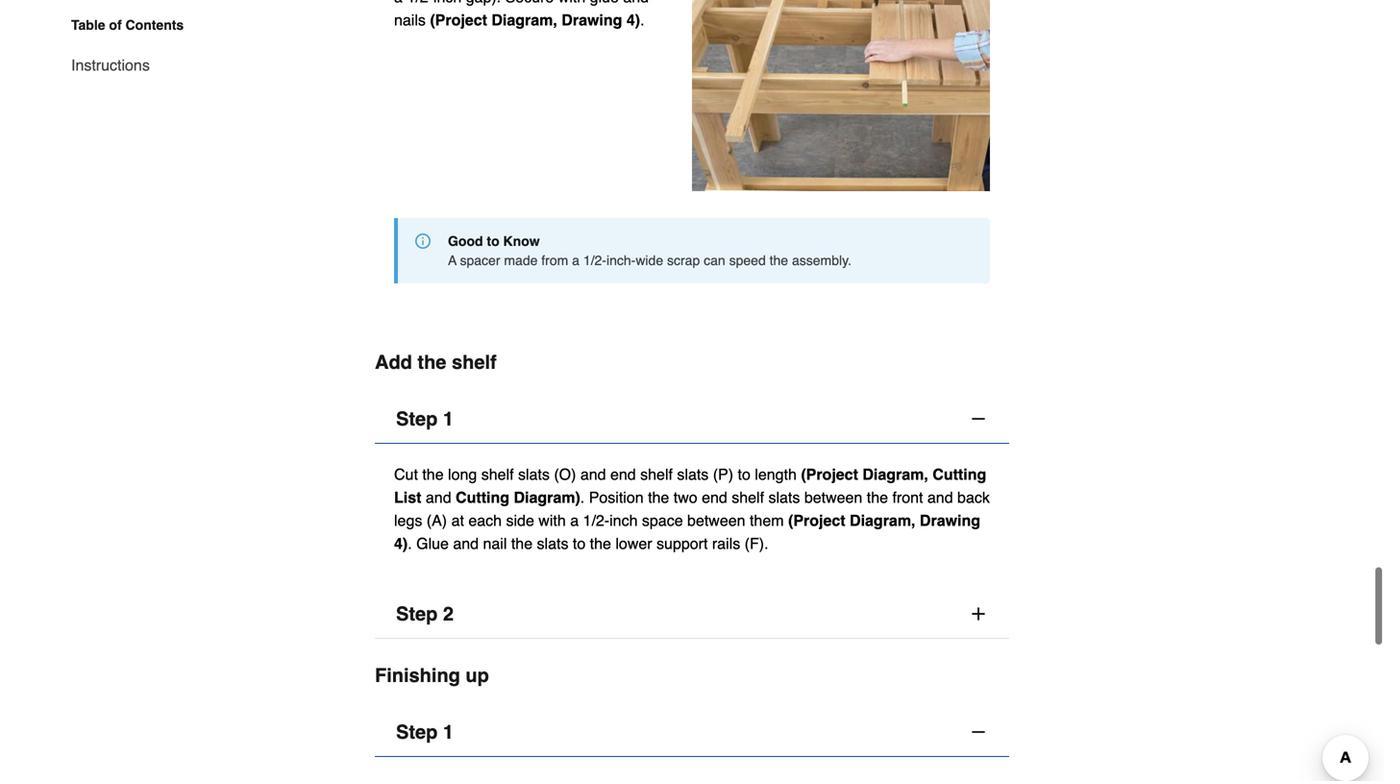 Task type: describe. For each thing, give the bounding box(es) containing it.
to inside good to know a spacer made from a 1/2-inch-wide scrap can speed the assembly.
[[487, 233, 499, 249]]

1 for the
[[443, 408, 454, 430]]

the down 'inch'
[[590, 535, 611, 553]]

plus image
[[969, 604, 988, 624]]

( for drawing
[[788, 512, 793, 529]]

made
[[504, 253, 538, 268]]

4)
[[627, 11, 640, 29]]

end inside . position the two end shelf slats between the front and back legs (a) at each side with a 1/2-inch space between them
[[702, 489, 727, 506]]

of
[[109, 17, 122, 33]]

cut the long shelf slats (o) and end shelf slats (p) to length
[[394, 466, 801, 483]]

1 horizontal spatial between
[[804, 489, 862, 506]]

speed
[[729, 253, 766, 268]]

inch
[[609, 512, 638, 529]]

minus image
[[969, 723, 988, 742]]

0 horizontal spatial between
[[687, 512, 745, 529]]

1 horizontal spatial )
[[575, 489, 580, 506]]

1/2- inside . position the two end shelf slats between the front and back legs (a) at each side with a 1/2-inch space between them
[[583, 512, 609, 529]]

table of contents
[[71, 17, 184, 33]]

know
[[503, 233, 540, 249]]

shelf inside . position the two end shelf slats between the front and back legs (a) at each side with a 1/2-inch space between them
[[732, 489, 764, 506]]

and cutting diagram )
[[426, 489, 580, 506]]

the inside good to know a spacer made from a 1/2-inch-wide scrap can speed the assembly.
[[770, 253, 788, 268]]

step for add
[[396, 408, 438, 430]]

slats up diagram
[[518, 466, 550, 483]]

glue
[[416, 535, 449, 553]]

(f).
[[745, 535, 768, 553]]

1 vertical spatial cutting
[[456, 489, 509, 506]]

contents
[[125, 17, 184, 33]]

drawing for (project diagram, drawing 4) .
[[562, 11, 622, 29]]

assembly.
[[792, 253, 852, 268]]

slats up two
[[677, 466, 709, 483]]

the right add
[[418, 351, 446, 373]]

shelf up position
[[640, 466, 673, 483]]

instructions
[[71, 56, 150, 74]]

add
[[375, 351, 412, 373]]

good
[[448, 233, 483, 249]]

project for drawing
[[793, 512, 845, 529]]

drawing for project diagram, drawing 4
[[920, 512, 980, 529]]

diagram, for project diagram, cutting list
[[862, 466, 928, 483]]

a inside . position the two end shelf slats between the front and back legs (a) at each side with a 1/2-inch space between them
[[570, 512, 579, 529]]

. glue and nail the slats to the lower support rails (f).
[[408, 535, 768, 553]]

from
[[541, 253, 568, 268]]

scrap
[[667, 253, 700, 268]]

spacer
[[460, 253, 500, 268]]

step 2
[[396, 603, 454, 625]]

two
[[674, 489, 697, 506]]

length
[[755, 466, 797, 483]]

can
[[704, 253, 725, 268]]

info image
[[415, 233, 431, 249]]

a woman fastening top slats to the base using a bostitch nailer and scrap wood to space the slats. image
[[692, 0, 990, 191]]

finishing up
[[375, 664, 489, 687]]

space
[[642, 512, 683, 529]]

diagram, for project diagram, drawing 4
[[850, 512, 915, 529]]

instructions link
[[71, 42, 150, 77]]

slats down with
[[537, 535, 568, 553]]

(project
[[430, 11, 487, 29]]



Task type: locate. For each thing, give the bounding box(es) containing it.
up
[[466, 664, 489, 687]]

0 vertical spatial project
[[806, 466, 858, 483]]

diagram, inside project diagram, drawing 4
[[850, 512, 915, 529]]

0 vertical spatial end
[[610, 466, 636, 483]]

the right cut
[[422, 466, 444, 483]]

0 vertical spatial diagram,
[[491, 11, 557, 29]]

a
[[572, 253, 580, 268], [570, 512, 579, 529]]

step up cut
[[396, 408, 438, 430]]

0 horizontal spatial end
[[610, 466, 636, 483]]

1 horizontal spatial end
[[702, 489, 727, 506]]

finishing
[[375, 664, 460, 687]]

to
[[487, 233, 499, 249], [738, 466, 751, 483], [573, 535, 586, 553]]

drawing left the 4)
[[562, 11, 622, 29]]

a
[[448, 253, 457, 268]]

(p)
[[713, 466, 733, 483]]

a right from
[[572, 253, 580, 268]]

shelf up and cutting diagram ) at the left of the page
[[481, 466, 514, 483]]

cut
[[394, 466, 418, 483]]

step 1
[[396, 408, 454, 430], [396, 721, 454, 743]]

step 1 button for add the shelf
[[375, 395, 1009, 444]]

project diagram, drawing 4
[[394, 512, 980, 553]]

between
[[804, 489, 862, 506], [687, 512, 745, 529]]

a inside good to know a spacer made from a 1/2-inch-wide scrap can speed the assembly.
[[572, 253, 580, 268]]

2 step from the top
[[396, 603, 438, 625]]

0 vertical spatial step
[[396, 408, 438, 430]]

1 vertical spatial to
[[738, 466, 751, 483]]

1 vertical spatial )
[[403, 535, 408, 553]]

to up the spacer at the top
[[487, 233, 499, 249]]

and right front on the right of the page
[[927, 489, 953, 506]]

0 vertical spatial .
[[640, 11, 644, 29]]

step 1 button for finishing up
[[375, 708, 1009, 757]]

1 down finishing up
[[443, 721, 454, 743]]

2 horizontal spatial .
[[640, 11, 644, 29]]

( for cutting
[[801, 466, 806, 483]]

1 vertical spatial end
[[702, 489, 727, 506]]

0 horizontal spatial (
[[788, 512, 793, 529]]

( right them
[[788, 512, 793, 529]]

the left front on the right of the page
[[867, 489, 888, 506]]

list
[[394, 489, 421, 506]]

project inside project diagram, cutting list
[[806, 466, 858, 483]]

0 vertical spatial cutting
[[933, 466, 986, 483]]

inch-
[[606, 253, 636, 268]]

front
[[892, 489, 923, 506]]

0 vertical spatial to
[[487, 233, 499, 249]]

step 1 down add the shelf
[[396, 408, 454, 430]]

( right length
[[801, 466, 806, 483]]

.
[[640, 11, 644, 29], [580, 489, 585, 506], [408, 535, 412, 553]]

drawing down back
[[920, 512, 980, 529]]

0 vertical spatial )
[[575, 489, 580, 506]]

at
[[451, 512, 464, 529]]

table
[[71, 17, 105, 33]]

1 vertical spatial diagram,
[[862, 466, 928, 483]]

them
[[750, 512, 784, 529]]

nail
[[483, 535, 507, 553]]

step for finishing
[[396, 721, 438, 743]]

end down (p) on the bottom
[[702, 489, 727, 506]]

the right the speed at the right top of page
[[770, 253, 788, 268]]

and
[[580, 466, 606, 483], [426, 489, 451, 506], [927, 489, 953, 506], [453, 535, 479, 553]]

cutting inside project diagram, cutting list
[[933, 466, 986, 483]]

add the shelf
[[375, 351, 497, 373]]

to right (p) on the bottom
[[738, 466, 751, 483]]

2 1/2- from the top
[[583, 512, 609, 529]]

1 step 1 from the top
[[396, 408, 454, 430]]

2 horizontal spatial to
[[738, 466, 751, 483]]

between left front on the right of the page
[[804, 489, 862, 506]]

the
[[770, 253, 788, 268], [418, 351, 446, 373], [422, 466, 444, 483], [648, 489, 669, 506], [867, 489, 888, 506], [511, 535, 533, 553], [590, 535, 611, 553]]

project
[[806, 466, 858, 483], [793, 512, 845, 529]]

diagram, inside project diagram, cutting list
[[862, 466, 928, 483]]

0 horizontal spatial drawing
[[562, 11, 622, 29]]

project diagram, cutting list
[[394, 466, 986, 506]]

diagram, down front on the right of the page
[[850, 512, 915, 529]]

position
[[589, 489, 644, 506]]

. for the
[[408, 535, 412, 553]]

1 vertical spatial 1/2-
[[583, 512, 609, 529]]

project inside project diagram, drawing 4
[[793, 512, 845, 529]]

. position the two end shelf slats between the front and back legs (a) at each side with a 1/2-inch space between them
[[394, 489, 990, 529]]

0 vertical spatial (
[[801, 466, 806, 483]]

1 step 1 button from the top
[[375, 395, 1009, 444]]

0 vertical spatial drawing
[[562, 11, 622, 29]]

step 2 button
[[375, 590, 1009, 639]]

1 vertical spatial a
[[570, 512, 579, 529]]

0 horizontal spatial to
[[487, 233, 499, 249]]

good to know a spacer made from a 1/2-inch-wide scrap can speed the assembly.
[[448, 233, 852, 268]]

wide
[[636, 253, 663, 268]]

0 vertical spatial step 1
[[396, 408, 454, 430]]

1 vertical spatial .
[[580, 489, 585, 506]]

2
[[443, 603, 454, 625]]

1 vertical spatial drawing
[[920, 512, 980, 529]]

with
[[539, 512, 566, 529]]

2 vertical spatial diagram,
[[850, 512, 915, 529]]

step 1 down finishing up
[[396, 721, 454, 743]]

project right them
[[793, 512, 845, 529]]

diagram
[[514, 489, 575, 506]]

and up (a)
[[426, 489, 451, 506]]

minus image
[[969, 409, 988, 429]]

1 step from the top
[[396, 408, 438, 430]]

. inside . position the two end shelf slats between the front and back legs (a) at each side with a 1/2-inch space between them
[[580, 489, 585, 506]]

1 vertical spatial project
[[793, 512, 845, 529]]

. for end
[[580, 489, 585, 506]]

step 1 for add
[[396, 408, 454, 430]]

shelf right add
[[452, 351, 497, 373]]

0 horizontal spatial cutting
[[456, 489, 509, 506]]

2 vertical spatial to
[[573, 535, 586, 553]]

cutting up back
[[933, 466, 986, 483]]

2 1 from the top
[[443, 721, 454, 743]]

(
[[801, 466, 806, 483], [788, 512, 793, 529]]

1 for up
[[443, 721, 454, 743]]

step 1 for finishing
[[396, 721, 454, 743]]

shelf up them
[[732, 489, 764, 506]]

and inside . position the two end shelf slats between the front and back legs (a) at each side with a 1/2-inch space between them
[[927, 489, 953, 506]]

step
[[396, 408, 438, 430], [396, 603, 438, 625], [396, 721, 438, 743]]

0 vertical spatial 1
[[443, 408, 454, 430]]

1 vertical spatial between
[[687, 512, 745, 529]]

1 horizontal spatial drawing
[[920, 512, 980, 529]]

) down (o) at the bottom left
[[575, 489, 580, 506]]

1/2- up . glue and nail the slats to the lower support rails (f).
[[583, 512, 609, 529]]

1 1 from the top
[[443, 408, 454, 430]]

1 vertical spatial step 1 button
[[375, 708, 1009, 757]]

)
[[575, 489, 580, 506], [403, 535, 408, 553]]

step 1 button
[[375, 395, 1009, 444], [375, 708, 1009, 757]]

1/2- inside good to know a spacer made from a 1/2-inch-wide scrap can speed the assembly.
[[583, 253, 606, 268]]

2 step 1 from the top
[[396, 721, 454, 743]]

rails
[[712, 535, 740, 553]]

the up 'space'
[[648, 489, 669, 506]]

2 step 1 button from the top
[[375, 708, 1009, 757]]

drawing
[[562, 11, 622, 29], [920, 512, 980, 529]]

0 vertical spatial a
[[572, 253, 580, 268]]

between up rails
[[687, 512, 745, 529]]

(a)
[[427, 512, 447, 529]]

step left '2'
[[396, 603, 438, 625]]

lower
[[615, 535, 652, 553]]

diagram,
[[491, 11, 557, 29], [862, 466, 928, 483], [850, 512, 915, 529]]

support
[[657, 535, 708, 553]]

a right with
[[570, 512, 579, 529]]

0 vertical spatial step 1 button
[[375, 395, 1009, 444]]

cutting up each
[[456, 489, 509, 506]]

1
[[443, 408, 454, 430], [443, 721, 454, 743]]

end up position
[[610, 466, 636, 483]]

the down side
[[511, 535, 533, 553]]

to left lower
[[573, 535, 586, 553]]

1 horizontal spatial .
[[580, 489, 585, 506]]

0 vertical spatial 1/2-
[[583, 253, 606, 268]]

slats down length
[[768, 489, 800, 506]]

drawing inside project diagram, drawing 4
[[920, 512, 980, 529]]

end
[[610, 466, 636, 483], [702, 489, 727, 506]]

1 horizontal spatial (
[[801, 466, 806, 483]]

1 vertical spatial 1
[[443, 721, 454, 743]]

(project diagram, drawing 4) .
[[430, 11, 644, 29]]

each
[[468, 512, 502, 529]]

step down finishing
[[396, 721, 438, 743]]

1 up long
[[443, 408, 454, 430]]

1 vertical spatial (
[[788, 512, 793, 529]]

1 horizontal spatial cutting
[[933, 466, 986, 483]]

diagram, right (project
[[491, 11, 557, 29]]

3 step from the top
[[396, 721, 438, 743]]

2 vertical spatial step
[[396, 721, 438, 743]]

) down legs
[[403, 535, 408, 553]]

project for cutting
[[806, 466, 858, 483]]

1/2-
[[583, 253, 606, 268], [583, 512, 609, 529]]

1 vertical spatial step
[[396, 603, 438, 625]]

4
[[394, 535, 403, 553]]

1 vertical spatial step 1
[[396, 721, 454, 743]]

0 horizontal spatial .
[[408, 535, 412, 553]]

1/2- right from
[[583, 253, 606, 268]]

and down the at on the left bottom of the page
[[453, 535, 479, 553]]

long
[[448, 466, 477, 483]]

table of contents element
[[56, 15, 184, 77]]

legs
[[394, 512, 422, 529]]

0 vertical spatial between
[[804, 489, 862, 506]]

and right (o) at the bottom left
[[580, 466, 606, 483]]

diagram, up front on the right of the page
[[862, 466, 928, 483]]

diagram, for (project diagram, drawing 4) .
[[491, 11, 557, 29]]

slats
[[518, 466, 550, 483], [677, 466, 709, 483], [768, 489, 800, 506], [537, 535, 568, 553]]

cutting
[[933, 466, 986, 483], [456, 489, 509, 506]]

0 horizontal spatial )
[[403, 535, 408, 553]]

1 1/2- from the top
[[583, 253, 606, 268]]

2 vertical spatial .
[[408, 535, 412, 553]]

side
[[506, 512, 534, 529]]

project right length
[[806, 466, 858, 483]]

slats inside . position the two end shelf slats between the front and back legs (a) at each side with a 1/2-inch space between them
[[768, 489, 800, 506]]

back
[[957, 489, 990, 506]]

shelf
[[452, 351, 497, 373], [481, 466, 514, 483], [640, 466, 673, 483], [732, 489, 764, 506]]

1 horizontal spatial to
[[573, 535, 586, 553]]

(o)
[[554, 466, 576, 483]]



Task type: vqa. For each thing, say whether or not it's contained in the screenshot.
at at the left bottom
yes



